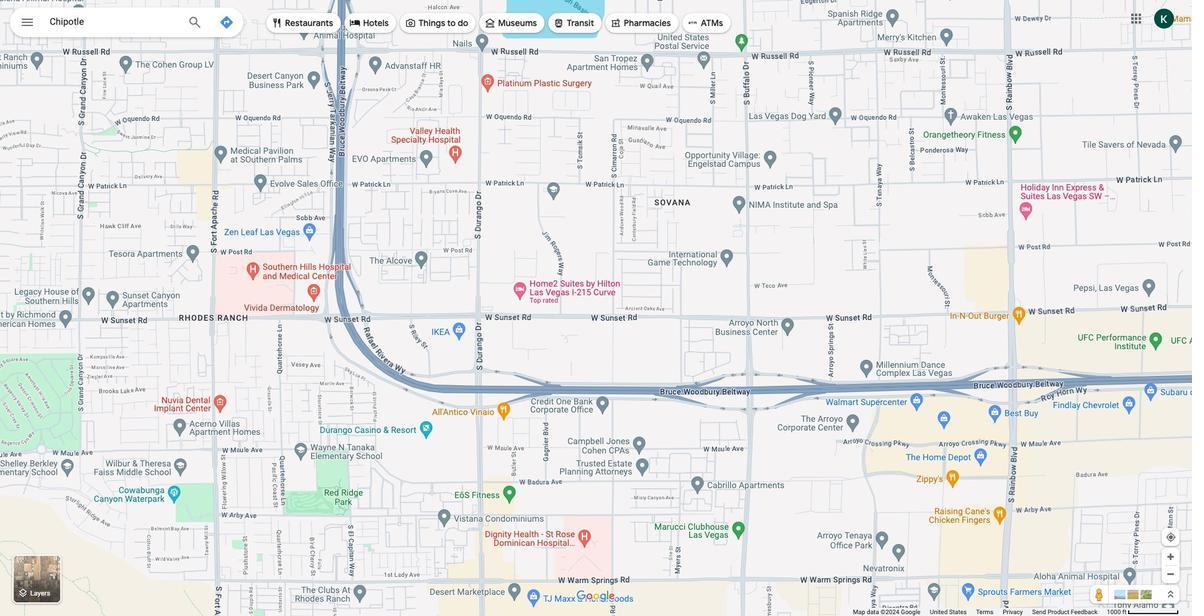 Task type: vqa. For each thing, say whether or not it's contained in the screenshot.
middle 1152
no



Task type: describe. For each thing, give the bounding box(es) containing it.
zoom in image
[[1167, 553, 1176, 562]]

zoom out image
[[1167, 570, 1176, 580]]

none search field inside the google maps element
[[10, 7, 244, 41]]

show street view coverage image
[[1091, 586, 1110, 605]]



Task type: locate. For each thing, give the bounding box(es) containing it.
google account: kate yudina  
(kate.yudina@adept.ai) image
[[1155, 8, 1175, 28]]

google maps element
[[0, 0, 1193, 617]]

show your location image
[[1166, 532, 1177, 544]]

Search Google Maps field
[[50, 14, 178, 29]]

None search field
[[10, 7, 244, 41]]



